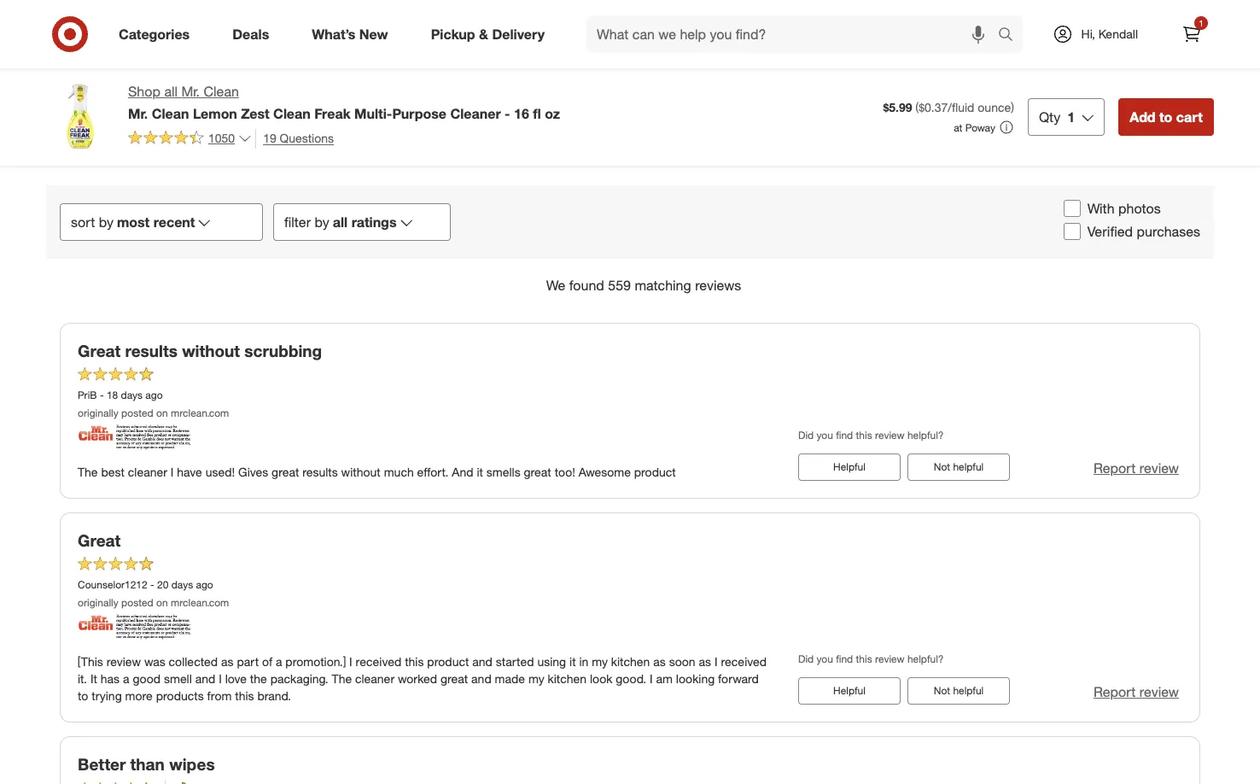 Task type: vqa. For each thing, say whether or not it's contained in the screenshot.
"LEGO"
no



Task type: describe. For each thing, give the bounding box(es) containing it.
pickup
[[431, 25, 475, 42]]

awesome
[[579, 464, 631, 479]]

)
[[1012, 100, 1015, 114]]

(
[[916, 100, 919, 114]]

wipes
[[169, 754, 215, 774]]

has
[[101, 671, 120, 686]]

review inside '[this review was collected as part of a promotion.] i received this product and started using it in my kitchen as soon as i received it. it has a good smell and i love the packaging. the cleaner worked great and made my kitchen look good. i am looking forward to trying more products from this brand.'
[[106, 654, 141, 669]]

guest review image 4 of 12, zoom in image
[[570, 0, 677, 93]]

1 horizontal spatial clean
[[204, 83, 239, 100]]

purchases
[[1137, 223, 1201, 240]]

i left have
[[171, 464, 174, 479]]

the best cleaner i have used! gives great results without much effort. and it smells great too! awesome product
[[78, 464, 676, 479]]

to inside '[this review was collected as part of a promotion.] i received this product and started using it in my kitchen as soon as i received it. it has a good smell and i love the packaging. the cleaner worked great and made my kitchen look good. i am looking forward to trying more products from this brand.'
[[78, 688, 88, 703]]

0 horizontal spatial it
[[477, 464, 483, 479]]

19 questions
[[263, 131, 334, 145]]

prib - 18 days ago
[[78, 389, 163, 402]]

1 vertical spatial my
[[529, 671, 545, 686]]

0 vertical spatial kitchen
[[612, 654, 650, 669]]

great for great
[[78, 530, 121, 550]]

[this review was collected as part of a promotion.] i received this product and started using it in my kitchen as soon as i received it. it has a good smell and i love the packaging. the cleaner worked great and made my kitchen look good. i am looking forward to trying more products from this brand.
[[78, 654, 767, 703]]

mrclean.com for great
[[171, 597, 229, 610]]

- inside shop all mr. clean mr. clean lemon zest clean freak multi-purpose cleaner - 16 fl oz
[[505, 105, 511, 122]]

18
[[107, 389, 118, 402]]

to inside button
[[1160, 108, 1173, 125]]

pickup & delivery link
[[417, 15, 566, 53]]

and left started
[[473, 654, 493, 669]]

with
[[1088, 200, 1115, 217]]

smells
[[487, 464, 521, 479]]

am
[[656, 671, 673, 686]]

made
[[495, 671, 525, 686]]

originally for great results without scrubbing
[[78, 407, 118, 420]]

images
[[985, 41, 1023, 55]]

what's new
[[312, 25, 388, 42]]

freak
[[315, 105, 351, 122]]

ratings
[[352, 213, 397, 231]]

20
[[157, 579, 169, 591]]

scrubbing
[[245, 340, 322, 360]]

1 link
[[1174, 15, 1211, 53]]

posted for great
[[121, 597, 154, 610]]

$5.99
[[884, 100, 913, 114]]

i up looking
[[715, 654, 718, 669]]

1 horizontal spatial a
[[276, 654, 282, 669]]

report review for great results without scrubbing
[[1094, 459, 1180, 476]]

lemon
[[193, 105, 237, 122]]

16
[[514, 105, 530, 122]]

by for sort by
[[99, 213, 114, 231]]

Verified purchases checkbox
[[1064, 223, 1081, 240]]

cart
[[1177, 108, 1204, 125]]

&
[[479, 25, 489, 42]]

used!
[[206, 464, 235, 479]]

poway
[[966, 121, 996, 134]]

multi-
[[355, 105, 392, 122]]

i right the promotion.]
[[349, 654, 353, 669]]

0 horizontal spatial great
[[272, 464, 299, 479]]

at
[[954, 121, 963, 134]]

helpful for great
[[954, 684, 984, 697]]

1050 link
[[128, 129, 252, 150]]

helpful for great results without scrubbing
[[834, 460, 866, 473]]

find for great results without scrubbing
[[837, 429, 854, 442]]

0 vertical spatial product
[[634, 464, 676, 479]]

guest review image 2 of 12, zoom in image
[[329, 0, 436, 93]]

the
[[250, 671, 267, 686]]

from
[[207, 688, 232, 703]]

guest review image 1 of 12, zoom in image
[[209, 0, 316, 93]]

ounce
[[978, 100, 1012, 114]]

found
[[570, 277, 605, 294]]

love
[[225, 671, 247, 686]]

categories
[[119, 25, 190, 42]]

originally for great
[[78, 597, 118, 610]]

1050
[[208, 131, 235, 145]]

qty
[[1040, 108, 1061, 125]]

filter by all ratings
[[284, 213, 397, 231]]

559
[[608, 277, 631, 294]]

in
[[580, 654, 589, 669]]

helpful? for great results without scrubbing
[[908, 429, 944, 442]]

cleaner
[[451, 105, 501, 122]]

smell
[[164, 671, 192, 686]]

what's new link
[[298, 15, 410, 53]]

search button
[[991, 15, 1032, 56]]

with photos
[[1088, 200, 1162, 217]]

what's
[[312, 25, 356, 42]]

i left love
[[219, 671, 222, 686]]

report review for great
[[1094, 683, 1180, 700]]

it
[[90, 671, 97, 686]]

the inside '[this review was collected as part of a promotion.] i received this product and started using it in my kitchen as soon as i received it. it has a good smell and i love the packaging. the cleaner worked great and made my kitchen look good. i am looking forward to trying more products from this brand.'
[[332, 671, 352, 686]]

verified purchases
[[1088, 223, 1201, 240]]

good
[[133, 671, 161, 686]]

recent
[[154, 213, 195, 231]]

all inside shop all mr. clean mr. clean lemon zest clean freak multi-purpose cleaner - 16 fl oz
[[164, 83, 178, 100]]

not helpful for great
[[934, 684, 984, 697]]

questions
[[280, 131, 334, 145]]

categories link
[[104, 15, 211, 53]]

see more review images
[[947, 24, 1023, 55]]

did for great
[[799, 653, 814, 666]]

new
[[360, 25, 388, 42]]

matching
[[635, 277, 692, 294]]

1 vertical spatial kitchen
[[548, 671, 587, 686]]

1 vertical spatial results
[[303, 464, 338, 479]]

mrclean.com for great results without scrubbing
[[171, 407, 229, 420]]

most
[[117, 213, 150, 231]]

of
[[262, 654, 273, 669]]

review inside see more review images
[[947, 41, 981, 55]]

hi, kendall
[[1082, 26, 1139, 41]]

fl
[[533, 105, 541, 122]]

pickup & delivery
[[431, 25, 545, 42]]

promotion.]
[[286, 654, 346, 669]]

originally posted on mrclean.com for great results without scrubbing
[[78, 407, 229, 420]]

reviews
[[696, 277, 742, 294]]

1 vertical spatial a
[[123, 671, 129, 686]]

2 horizontal spatial clean
[[273, 105, 311, 122]]

did you find this review helpful? for great results without scrubbing
[[799, 429, 944, 442]]

19 questions link
[[256, 129, 334, 148]]

forward
[[719, 671, 759, 686]]

days for great results without scrubbing
[[121, 389, 143, 402]]

worked
[[398, 671, 437, 686]]

guest review image 6 of 12, zoom in image
[[811, 0, 918, 93]]

1 horizontal spatial mr.
[[182, 83, 200, 100]]

trying
[[92, 688, 122, 703]]

i left the am
[[650, 671, 653, 686]]

report for great results without scrubbing
[[1094, 459, 1137, 476]]

on for great results without scrubbing
[[156, 407, 168, 420]]

1 vertical spatial mr.
[[128, 105, 148, 122]]

qty 1
[[1040, 108, 1076, 125]]



Task type: locate. For each thing, give the bounding box(es) containing it.
the left best
[[78, 464, 98, 479]]

clean up lemon
[[204, 83, 239, 100]]

1 vertical spatial did
[[799, 653, 814, 666]]

originally
[[78, 407, 118, 420], [78, 597, 118, 610]]

soon
[[669, 654, 696, 669]]

ago for great results without scrubbing
[[145, 389, 163, 402]]

2 you from the top
[[817, 653, 834, 666]]

look
[[590, 671, 613, 686]]

review
[[947, 41, 981, 55], [876, 429, 905, 442], [1140, 459, 1180, 476], [876, 653, 905, 666], [106, 654, 141, 669], [1140, 683, 1180, 700]]

posted down prib - 18 days ago
[[121, 407, 154, 420]]

1 horizontal spatial as
[[654, 654, 666, 669]]

2 great from the top
[[78, 530, 121, 550]]

1 horizontal spatial all
[[333, 213, 348, 231]]

days right the 20
[[171, 579, 193, 591]]

not helpful
[[934, 460, 984, 473], [934, 684, 984, 697]]

1 vertical spatial great
[[78, 530, 121, 550]]

0 vertical spatial originally posted on mrclean.com
[[78, 407, 229, 420]]

2 horizontal spatial as
[[699, 654, 712, 669]]

0 vertical spatial not
[[934, 460, 951, 473]]

my down using
[[529, 671, 545, 686]]

it
[[477, 464, 483, 479], [570, 654, 576, 669]]

1 horizontal spatial ago
[[196, 579, 213, 591]]

1 horizontal spatial it
[[570, 654, 576, 669]]

clean up 1050 link
[[152, 105, 189, 122]]

mr. down shop
[[128, 105, 148, 122]]

1 horizontal spatial days
[[171, 579, 193, 591]]

1 vertical spatial on
[[156, 597, 168, 610]]

1 on from the top
[[156, 407, 168, 420]]

2 helpful? from the top
[[908, 653, 944, 666]]

not for great
[[934, 684, 951, 697]]

1 as from the left
[[221, 654, 234, 669]]

1 report review button from the top
[[1094, 458, 1180, 478]]

more up 'images'
[[983, 24, 1011, 38]]

0 vertical spatial to
[[1160, 108, 1173, 125]]

was
[[144, 654, 165, 669]]

1 vertical spatial helpful?
[[908, 653, 944, 666]]

originally posted on mrclean.com down prib - 18 days ago
[[78, 407, 229, 420]]

verified
[[1088, 223, 1134, 240]]

my right in
[[592, 654, 608, 669]]

0 vertical spatial helpful?
[[908, 429, 944, 442]]

2 on from the top
[[156, 597, 168, 610]]

1 horizontal spatial great
[[441, 671, 468, 686]]

0 vertical spatial not helpful button
[[908, 453, 1011, 481]]

1 did you find this review helpful? from the top
[[799, 429, 944, 442]]

packaging.
[[270, 671, 329, 686]]

1 report review from the top
[[1094, 459, 1180, 476]]

report review
[[1094, 459, 1180, 476], [1094, 683, 1180, 700]]

2 helpful button from the top
[[799, 677, 901, 704]]

great
[[78, 340, 121, 360], [78, 530, 121, 550]]

$5.99 ( $0.37 /fluid ounce )
[[884, 100, 1015, 114]]

guest review image 5 of 12, zoom in image
[[691, 0, 797, 93]]

1 vertical spatial ago
[[196, 579, 213, 591]]

did you find this review helpful? for great
[[799, 653, 944, 666]]

0 horizontal spatial cleaner
[[128, 464, 167, 479]]

by right sort
[[99, 213, 114, 231]]

without
[[182, 340, 240, 360], [341, 464, 381, 479]]

- for great
[[150, 579, 154, 591]]

without left much
[[341, 464, 381, 479]]

0 horizontal spatial all
[[164, 83, 178, 100]]

product up worked
[[427, 654, 469, 669]]

posted down counselor1212 - 20 days ago
[[121, 597, 154, 610]]

and
[[452, 464, 474, 479]]

purpose
[[392, 105, 447, 122]]

originally posted on mrclean.com
[[78, 407, 229, 420], [78, 597, 229, 610]]

photos
[[1119, 200, 1162, 217]]

1 find from the top
[[837, 429, 854, 442]]

did for great results without scrubbing
[[799, 429, 814, 442]]

days right 18
[[121, 389, 143, 402]]

2 originally from the top
[[78, 597, 118, 610]]

1 horizontal spatial product
[[634, 464, 676, 479]]

not helpful button for great results without scrubbing
[[908, 453, 1011, 481]]

What can we help you find? suggestions appear below search field
[[587, 15, 1003, 53]]

1 helpful from the top
[[954, 460, 984, 473]]

1 vertical spatial find
[[837, 653, 854, 666]]

counselor1212 - 20 days ago
[[78, 579, 213, 591]]

1 vertical spatial not helpful
[[934, 684, 984, 697]]

1 horizontal spatial to
[[1160, 108, 1173, 125]]

brand.
[[258, 688, 291, 703]]

1 vertical spatial the
[[332, 671, 352, 686]]

you for great results without scrubbing
[[817, 429, 834, 442]]

2 received from the left
[[721, 654, 767, 669]]

report review button for great results without scrubbing
[[1094, 458, 1180, 478]]

zest
[[241, 105, 270, 122]]

1 horizontal spatial -
[[150, 579, 154, 591]]

2 did from the top
[[799, 653, 814, 666]]

1 vertical spatial posted
[[121, 597, 154, 610]]

0 vertical spatial results
[[125, 340, 178, 360]]

great results without scrubbing
[[78, 340, 322, 360]]

great right gives
[[272, 464, 299, 479]]

clean up 19 questions
[[273, 105, 311, 122]]

great inside '[this review was collected as part of a promotion.] i received this product and started using it in my kitchen as soon as i received it. it has a good smell and i love the packaging. the cleaner worked great and made my kitchen look good. i am looking forward to trying more products from this brand.'
[[441, 671, 468, 686]]

3 as from the left
[[699, 654, 712, 669]]

1 vertical spatial cleaner
[[355, 671, 395, 686]]

0 vertical spatial without
[[182, 340, 240, 360]]

1 vertical spatial report review
[[1094, 683, 1180, 700]]

0 vertical spatial originally
[[78, 407, 118, 420]]

image of mr. clean lemon zest clean freak multi-purpose cleaner - 16 fl oz image
[[46, 82, 114, 150]]

/fluid
[[949, 100, 975, 114]]

0 vertical spatial the
[[78, 464, 98, 479]]

1 horizontal spatial the
[[332, 671, 352, 686]]

2 by from the left
[[315, 213, 329, 231]]

2 horizontal spatial great
[[524, 464, 552, 479]]

better than wipes
[[78, 754, 215, 774]]

0 vertical spatial report review
[[1094, 459, 1180, 476]]

more
[[983, 24, 1011, 38], [125, 688, 153, 703]]

more down good
[[125, 688, 153, 703]]

0 vertical spatial -
[[505, 105, 511, 122]]

0 vertical spatial great
[[78, 340, 121, 360]]

1 vertical spatial it
[[570, 654, 576, 669]]

great for great results without scrubbing
[[78, 340, 121, 360]]

2 mrclean.com from the top
[[171, 597, 229, 610]]

2 report review from the top
[[1094, 683, 1180, 700]]

0 vertical spatial did
[[799, 429, 814, 442]]

1 vertical spatial product
[[427, 654, 469, 669]]

results right gives
[[303, 464, 338, 479]]

best
[[101, 464, 125, 479]]

received
[[356, 654, 402, 669], [721, 654, 767, 669]]

1 horizontal spatial received
[[721, 654, 767, 669]]

good.
[[616, 671, 647, 686]]

originally posted on mrclean.com for great
[[78, 597, 229, 610]]

19
[[263, 131, 277, 145]]

by for filter by
[[315, 213, 329, 231]]

mr.
[[182, 83, 200, 100], [128, 105, 148, 122]]

1 vertical spatial helpful
[[834, 684, 866, 697]]

1 originally from the top
[[78, 407, 118, 420]]

add to cart
[[1130, 108, 1204, 125]]

cleaner left worked
[[355, 671, 395, 686]]

0 horizontal spatial to
[[78, 688, 88, 703]]

1 right kendall
[[1200, 18, 1204, 28]]

see
[[959, 24, 980, 38]]

mrclean.com up have
[[171, 407, 229, 420]]

helpful button for great
[[799, 677, 901, 704]]

0 horizontal spatial a
[[123, 671, 129, 686]]

without left the scrubbing
[[182, 340, 240, 360]]

ago right 18
[[145, 389, 163, 402]]

1 report from the top
[[1094, 459, 1137, 476]]

0 horizontal spatial as
[[221, 654, 234, 669]]

mr. up lemon
[[182, 83, 200, 100]]

cleaner right best
[[128, 464, 167, 479]]

more inside see more review images
[[983, 24, 1011, 38]]

on down the 20
[[156, 597, 168, 610]]

cleaner inside '[this review was collected as part of a promotion.] i received this product and started using it in my kitchen as soon as i received it. it has a good smell and i love the packaging. the cleaner worked great and made my kitchen look good. i am looking forward to trying more products from this brand.'
[[355, 671, 395, 686]]

With photos checkbox
[[1064, 200, 1081, 217]]

started
[[496, 654, 534, 669]]

1 horizontal spatial without
[[341, 464, 381, 479]]

too!
[[555, 464, 576, 479]]

1 not helpful from the top
[[934, 460, 984, 473]]

1 helpful? from the top
[[908, 429, 944, 442]]

oz
[[545, 105, 560, 122]]

0 vertical spatial posted
[[121, 407, 154, 420]]

2 originally posted on mrclean.com from the top
[[78, 597, 229, 610]]

all
[[164, 83, 178, 100], [333, 213, 348, 231]]

1 right qty
[[1068, 108, 1076, 125]]

0 vertical spatial my
[[592, 654, 608, 669]]

not for great results without scrubbing
[[934, 460, 951, 473]]

1 vertical spatial not
[[934, 684, 951, 697]]

helpful for great
[[834, 684, 866, 697]]

0 vertical spatial report review button
[[1094, 458, 1180, 478]]

1 vertical spatial more
[[125, 688, 153, 703]]

on for great
[[156, 597, 168, 610]]

shop all mr. clean mr. clean lemon zest clean freak multi-purpose cleaner - 16 fl oz
[[128, 83, 560, 122]]

2 not helpful from the top
[[934, 684, 984, 697]]

1 did from the top
[[799, 429, 814, 442]]

1 vertical spatial all
[[333, 213, 348, 231]]

all left ratings
[[333, 213, 348, 231]]

great up counselor1212
[[78, 530, 121, 550]]

kitchen
[[612, 654, 650, 669], [548, 671, 587, 686]]

as up looking
[[699, 654, 712, 669]]

0 vertical spatial on
[[156, 407, 168, 420]]

- left the 20
[[150, 579, 154, 591]]

great up prib on the left of the page
[[78, 340, 121, 360]]

mrclean.com down counselor1212 - 20 days ago
[[171, 597, 229, 610]]

my
[[592, 654, 608, 669], [529, 671, 545, 686]]

a right of
[[276, 654, 282, 669]]

prib
[[78, 389, 97, 402]]

not helpful button for great
[[908, 677, 1011, 704]]

1 you from the top
[[817, 429, 834, 442]]

1 mrclean.com from the top
[[171, 407, 229, 420]]

we found 559 matching reviews
[[547, 277, 742, 294]]

report review button
[[1094, 458, 1180, 478], [1094, 682, 1180, 702]]

1 helpful button from the top
[[799, 453, 901, 481]]

search
[[991, 27, 1032, 44]]

to right add
[[1160, 108, 1173, 125]]

1 vertical spatial did you find this review helpful?
[[799, 653, 944, 666]]

at poway
[[954, 121, 996, 134]]

2 vertical spatial -
[[150, 579, 154, 591]]

and down collected on the left bottom of the page
[[195, 671, 216, 686]]

as up love
[[221, 654, 234, 669]]

1 vertical spatial not helpful button
[[908, 677, 1011, 704]]

2 not helpful button from the top
[[908, 677, 1011, 704]]

0 horizontal spatial the
[[78, 464, 98, 479]]

delivery
[[492, 25, 545, 42]]

collected
[[169, 654, 218, 669]]

1 vertical spatial 1
[[1068, 108, 1076, 125]]

add
[[1130, 108, 1156, 125]]

0 vertical spatial you
[[817, 429, 834, 442]]

2 not from the top
[[934, 684, 951, 697]]

you
[[817, 429, 834, 442], [817, 653, 834, 666]]

posted
[[121, 407, 154, 420], [121, 597, 154, 610]]

ago
[[145, 389, 163, 402], [196, 579, 213, 591]]

great right worked
[[441, 671, 468, 686]]

$0.37
[[919, 100, 949, 114]]

2 posted from the top
[[121, 597, 154, 610]]

1 great from the top
[[78, 340, 121, 360]]

0 horizontal spatial clean
[[152, 105, 189, 122]]

1 by from the left
[[99, 213, 114, 231]]

1 vertical spatial without
[[341, 464, 381, 479]]

counselor1212
[[78, 579, 148, 591]]

1 horizontal spatial kitchen
[[612, 654, 650, 669]]

product
[[634, 464, 676, 479], [427, 654, 469, 669]]

2 horizontal spatial -
[[505, 105, 511, 122]]

kitchen down using
[[548, 671, 587, 686]]

by right filter
[[315, 213, 329, 231]]

helpful
[[954, 460, 984, 473], [954, 684, 984, 697]]

received up forward
[[721, 654, 767, 669]]

i
[[171, 464, 174, 479], [349, 654, 353, 669], [715, 654, 718, 669], [219, 671, 222, 686], [650, 671, 653, 686]]

0 vertical spatial 1
[[1200, 18, 1204, 28]]

1 received from the left
[[356, 654, 402, 669]]

1 vertical spatial you
[[817, 653, 834, 666]]

2 helpful from the top
[[954, 684, 984, 697]]

results
[[125, 340, 178, 360], [303, 464, 338, 479]]

by
[[99, 213, 114, 231], [315, 213, 329, 231]]

0 vertical spatial a
[[276, 654, 282, 669]]

posted for great results without scrubbing
[[121, 407, 154, 420]]

gives
[[238, 464, 268, 479]]

[this
[[78, 654, 103, 669]]

2 report from the top
[[1094, 683, 1137, 700]]

it.
[[78, 671, 87, 686]]

originally down counselor1212
[[78, 597, 118, 610]]

2 report review button from the top
[[1094, 682, 1180, 702]]

1 vertical spatial -
[[100, 389, 104, 402]]

1 vertical spatial helpful
[[954, 684, 984, 697]]

0 horizontal spatial without
[[182, 340, 240, 360]]

to down it.
[[78, 688, 88, 703]]

0 vertical spatial mrclean.com
[[171, 407, 229, 420]]

it inside '[this review was collected as part of a promotion.] i received this product and started using it in my kitchen as soon as i received it. it has a good smell and i love the packaging. the cleaner worked great and made my kitchen look good. i am looking forward to trying more products from this brand.'
[[570, 654, 576, 669]]

guest review image 3 of 12, zoom in image
[[450, 0, 557, 93]]

report for great
[[1094, 683, 1137, 700]]

0 horizontal spatial results
[[125, 340, 178, 360]]

kitchen up good.
[[612, 654, 650, 669]]

originally posted on mrclean.com down counselor1212 - 20 days ago
[[78, 597, 229, 610]]

find for great
[[837, 653, 854, 666]]

1 helpful from the top
[[834, 460, 866, 473]]

helpful? for great
[[908, 653, 944, 666]]

1 vertical spatial report
[[1094, 683, 1137, 700]]

see more review images button
[[932, 0, 1038, 93]]

hi,
[[1082, 26, 1096, 41]]

using
[[538, 654, 567, 669]]

product right the awesome
[[634, 464, 676, 479]]

and left made
[[472, 671, 492, 686]]

originally down prib on the left of the page
[[78, 407, 118, 420]]

you for great
[[817, 653, 834, 666]]

0 horizontal spatial days
[[121, 389, 143, 402]]

results up prib - 18 days ago
[[125, 340, 178, 360]]

0 horizontal spatial my
[[529, 671, 545, 686]]

0 horizontal spatial -
[[100, 389, 104, 402]]

cleaner
[[128, 464, 167, 479], [355, 671, 395, 686]]

-
[[505, 105, 511, 122], [100, 389, 104, 402], [150, 579, 154, 591]]

1 horizontal spatial 1
[[1200, 18, 1204, 28]]

more inside '[this review was collected as part of a promotion.] i received this product and started using it in my kitchen as soon as i received it. it has a good smell and i love the packaging. the cleaner worked great and made my kitchen look good. i am looking forward to trying more products from this brand.'
[[125, 688, 153, 703]]

2 find from the top
[[837, 653, 854, 666]]

days for great
[[171, 579, 193, 591]]

0 vertical spatial did you find this review helpful?
[[799, 429, 944, 442]]

helpful for great results without scrubbing
[[954, 460, 984, 473]]

great left too!
[[524, 464, 552, 479]]

ago for great
[[196, 579, 213, 591]]

0 vertical spatial all
[[164, 83, 178, 100]]

0 vertical spatial cleaner
[[128, 464, 167, 479]]

did
[[799, 429, 814, 442], [799, 653, 814, 666]]

add to cart button
[[1119, 98, 1215, 136]]

1 horizontal spatial my
[[592, 654, 608, 669]]

0 vertical spatial not helpful
[[934, 460, 984, 473]]

all right shop
[[164, 83, 178, 100]]

2 as from the left
[[654, 654, 666, 669]]

ago right the 20
[[196, 579, 213, 591]]

1 posted from the top
[[121, 407, 154, 420]]

0 vertical spatial helpful button
[[799, 453, 901, 481]]

days
[[121, 389, 143, 402], [171, 579, 193, 591]]

filter
[[284, 213, 311, 231]]

1 horizontal spatial more
[[983, 24, 1011, 38]]

looking
[[676, 671, 715, 686]]

did you find this review helpful?
[[799, 429, 944, 442], [799, 653, 944, 666]]

0 horizontal spatial received
[[356, 654, 402, 669]]

it right and
[[477, 464, 483, 479]]

not helpful button
[[908, 453, 1011, 481], [908, 677, 1011, 704]]

0 horizontal spatial 1
[[1068, 108, 1076, 125]]

- left 16
[[505, 105, 511, 122]]

better
[[78, 754, 126, 774]]

2 did you find this review helpful? from the top
[[799, 653, 944, 666]]

we
[[547, 277, 566, 294]]

report review button for great
[[1094, 682, 1180, 702]]

product inside '[this review was collected as part of a promotion.] i received this product and started using it in my kitchen as soon as i received it. it has a good smell and i love the packaging. the cleaner worked great and made my kitchen look good. i am looking forward to trying more products from this brand.'
[[427, 654, 469, 669]]

received up worked
[[356, 654, 402, 669]]

- for great results without scrubbing
[[100, 389, 104, 402]]

not helpful for great results without scrubbing
[[934, 460, 984, 473]]

the down the promotion.]
[[332, 671, 352, 686]]

1 originally posted on mrclean.com from the top
[[78, 407, 229, 420]]

- left 18
[[100, 389, 104, 402]]

0 vertical spatial report
[[1094, 459, 1137, 476]]

as up the am
[[654, 654, 666, 669]]

0 horizontal spatial kitchen
[[548, 671, 587, 686]]

helpful button for great results without scrubbing
[[799, 453, 901, 481]]

a right has
[[123, 671, 129, 686]]

0 vertical spatial find
[[837, 429, 854, 442]]

1 not from the top
[[934, 460, 951, 473]]

as
[[221, 654, 234, 669], [654, 654, 666, 669], [699, 654, 712, 669]]

1 horizontal spatial cleaner
[[355, 671, 395, 686]]

on down prib - 18 days ago
[[156, 407, 168, 420]]

1 not helpful button from the top
[[908, 453, 1011, 481]]

it left in
[[570, 654, 576, 669]]

2 helpful from the top
[[834, 684, 866, 697]]



